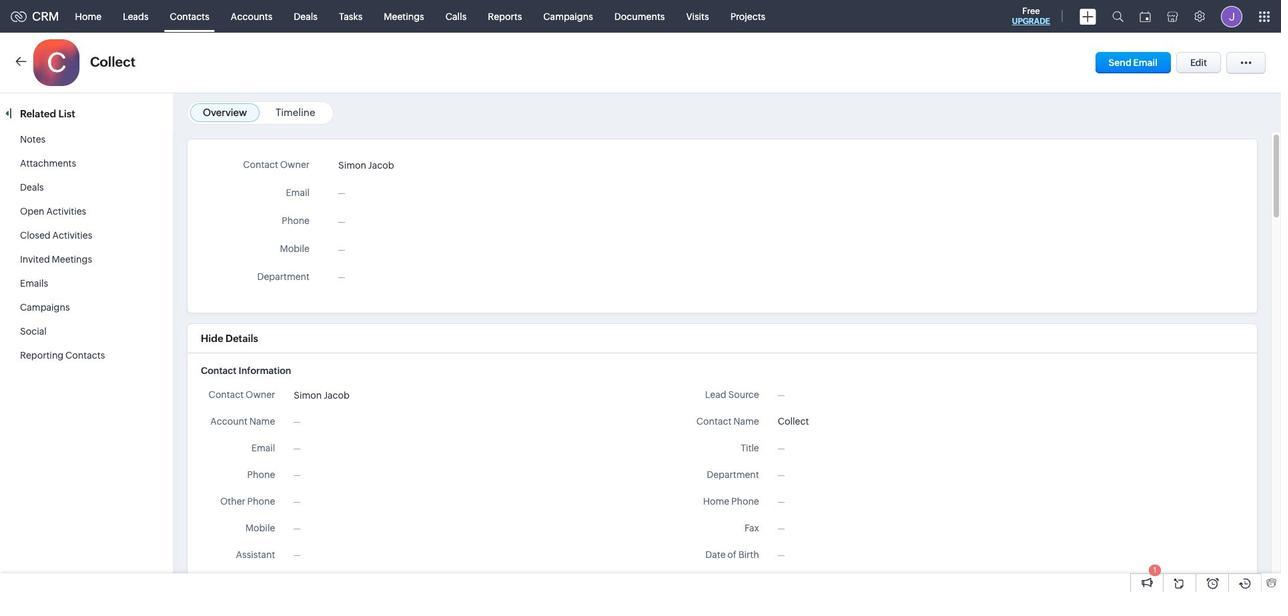 Task type: vqa. For each thing, say whether or not it's contained in the screenshot.
Contacts image
no



Task type: describe. For each thing, give the bounding box(es) containing it.
logo image
[[11, 11, 27, 22]]

calendar image
[[1140, 11, 1152, 22]]

profile image
[[1222, 6, 1243, 27]]

create menu image
[[1080, 8, 1097, 24]]

search element
[[1105, 0, 1132, 33]]

search image
[[1113, 11, 1124, 22]]



Task type: locate. For each thing, give the bounding box(es) containing it.
profile element
[[1214, 0, 1251, 32]]

create menu element
[[1072, 0, 1105, 32]]



